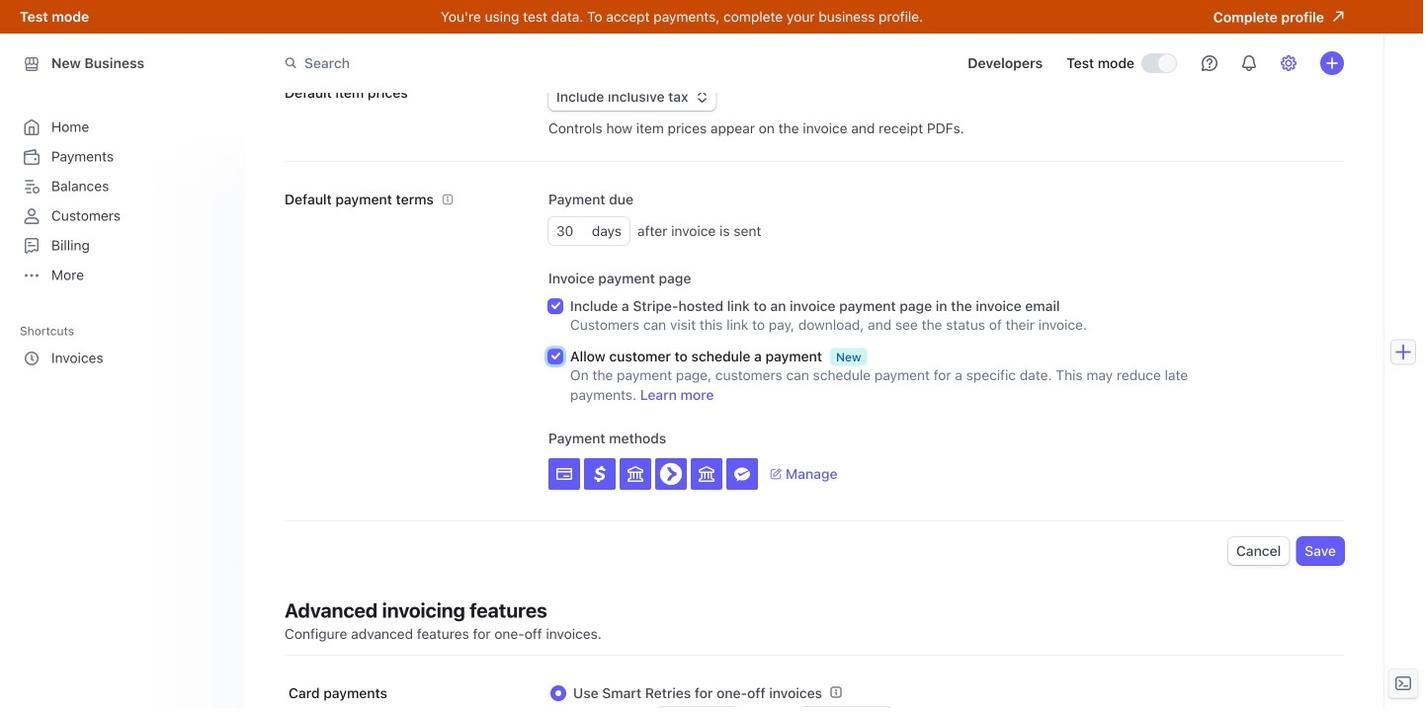 Task type: locate. For each thing, give the bounding box(es) containing it.
notifications image
[[1242, 55, 1258, 71]]

None text field
[[549, 218, 592, 245]]

None search field
[[273, 45, 831, 81]]

Search text field
[[273, 45, 831, 81]]

manage shortcuts image
[[210, 325, 221, 337]]

settings image
[[1281, 55, 1297, 71]]

help image
[[1202, 55, 1218, 71]]



Task type: vqa. For each thing, say whether or not it's contained in the screenshot.
the bottom Create button
no



Task type: describe. For each thing, give the bounding box(es) containing it.
svg image
[[697, 91, 709, 103]]

shortcuts element
[[20, 317, 229, 374]]

Test mode checkbox
[[1143, 54, 1177, 72]]

core navigation links element
[[20, 113, 225, 291]]

svg image
[[660, 464, 682, 486]]



